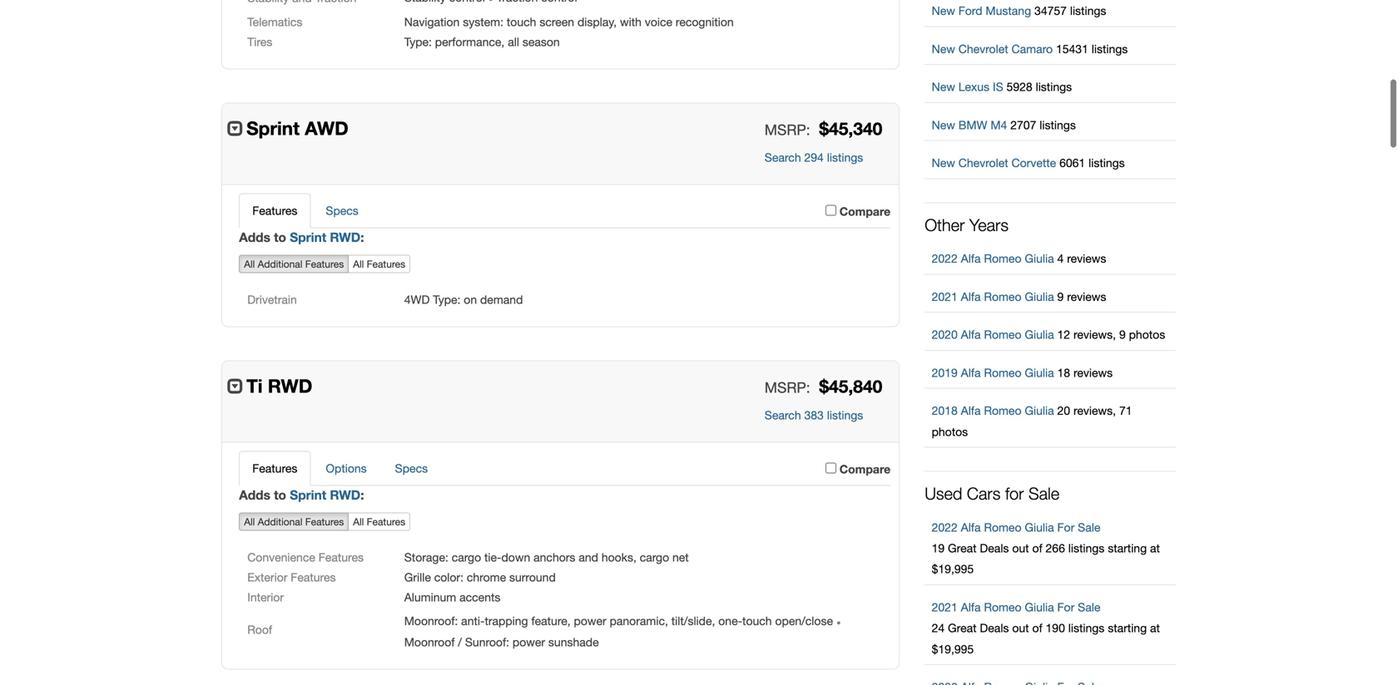 Task type: locate. For each thing, give the bounding box(es) containing it.
0 vertical spatial msrp:
[[765, 121, 810, 138]]

0 vertical spatial for
[[1057, 521, 1075, 535]]

2020 alfa romeo giulia link
[[932, 328, 1054, 342]]

1 vertical spatial of
[[1032, 622, 1043, 636]]

new lexus is 5928 listings
[[932, 80, 1072, 94]]

tab list for sprint awd
[[239, 193, 891, 228]]

1 out from the top
[[1012, 542, 1029, 556]]

tab list
[[239, 193, 891, 228], [239, 451, 891, 486]]

romeo for 2021 alfa romeo giulia 9 reviews
[[984, 290, 1022, 304]]

4 giulia from the top
[[1025, 366, 1054, 380]]

of left 190
[[1032, 622, 1043, 636]]

20
[[1057, 404, 1070, 418]]

1 vertical spatial adds to sprint rwd :
[[239, 488, 364, 503]]

to up drivetrain
[[274, 230, 286, 245]]

0 vertical spatial all additional features button
[[239, 255, 349, 273]]

giulia up 2020 alfa romeo giulia 12 reviews , 9 photos
[[1025, 290, 1054, 304]]

1 vertical spatial adds
[[239, 488, 270, 503]]

giulia up 190
[[1025, 601, 1054, 615]]

1 sprint rwd link from the top
[[290, 230, 361, 245]]

1 chevrolet from the top
[[959, 42, 1008, 56]]

msrp: up search 294 listings
[[765, 121, 810, 138]]

24
[[932, 622, 945, 636]]

aluminum accents
[[404, 591, 501, 605]]

1 vertical spatial search
[[765, 409, 801, 422]]

1 features link from the top
[[239, 193, 311, 228]]

listings down $45,840
[[827, 409, 863, 422]]

sprint rwd link inside 'tab panel'
[[290, 230, 361, 245]]

5928
[[1007, 80, 1033, 94]]

rwd inside 'tab panel'
[[330, 230, 361, 245]]

new left lexus
[[932, 80, 955, 94]]

2 to from the top
[[274, 488, 286, 503]]

touch left open/close
[[742, 615, 772, 628]]

great right the 19
[[948, 542, 977, 556]]

msrp: $45,840
[[765, 376, 882, 397]]

1 search from the top
[[765, 151, 801, 164]]

9 down 4
[[1057, 290, 1064, 304]]

telematics
[[247, 15, 302, 29]]

to inside 'tab panel'
[[274, 230, 286, 245]]

2022 down other
[[932, 252, 958, 266]]

romeo up 2019 alfa romeo giulia link
[[984, 328, 1022, 342]]

all additional features button up drivetrain
[[239, 255, 349, 273]]

1 vertical spatial power
[[513, 636, 545, 649]]

0 vertical spatial great
[[948, 542, 977, 556]]

2 giulia from the top
[[1025, 290, 1054, 304]]

ti
[[246, 375, 263, 397]]

sprint rwd link
[[290, 230, 361, 245], [290, 488, 361, 503]]

giulia left 20
[[1025, 404, 1054, 418]]

adds to sprint rwd : up drivetrain
[[239, 230, 364, 245]]

compare for compare option
[[840, 205, 891, 218]]

sprint down options 'link'
[[290, 488, 326, 503]]

0 vertical spatial starting
[[1108, 542, 1147, 556]]

0 vertical spatial sale
[[1029, 484, 1060, 504]]

sprint inside · tab panel
[[290, 488, 326, 503]]

msrp: inside msrp: $45,840
[[765, 379, 810, 396]]

1 vertical spatial at
[[1150, 622, 1160, 636]]

adds to sprint rwd : down options 'link'
[[239, 488, 364, 503]]

1 to from the top
[[274, 230, 286, 245]]

cargo up grille color: chrome surround
[[452, 551, 481, 565]]

all additional features up drivetrain
[[244, 258, 344, 270]]

power down feature on the left
[[513, 636, 545, 649]]

0 vertical spatial at
[[1150, 542, 1160, 556]]

all features for awd
[[353, 258, 405, 270]]

1 horizontal spatial specs link
[[382, 451, 441, 486]]

15431
[[1056, 42, 1089, 56]]

1 2022 from the top
[[932, 252, 958, 266]]

adds up convenience
[[239, 488, 270, 503]]

great inside 2021 alfa romeo giulia for sale 24 great deals out of 190 listings starting at $19,995
[[948, 622, 977, 636]]

new bmw m4 link
[[932, 118, 1007, 132]]

deals inside 2022 alfa romeo giulia for sale 19 great deals out of 266 listings starting at $19,995
[[980, 542, 1009, 556]]

2 of from the top
[[1032, 622, 1043, 636]]

sprint inside 'tab panel'
[[290, 230, 326, 245]]

1 romeo from the top
[[984, 252, 1022, 266]]

performance
[[435, 35, 501, 49]]

reviews right 4
[[1067, 252, 1106, 266]]

: inside · tab panel
[[361, 488, 364, 503]]

listings right 5928 on the right top of page
[[1036, 80, 1072, 94]]

romeo down 2022 alfa romeo giulia for sale 19 great deals out of 266 listings starting at $19,995
[[984, 601, 1022, 615]]

2 adds from the top
[[239, 488, 270, 503]]

feature
[[531, 615, 567, 628]]

0 vertical spatial photos
[[1129, 328, 1165, 342]]

6 alfa from the top
[[961, 521, 981, 535]]

giulia up 266
[[1025, 521, 1054, 535]]

1 adds from the top
[[239, 230, 270, 245]]

adds for ti
[[239, 488, 270, 503]]

4
[[1057, 252, 1064, 266]]

giulia inside 2022 alfa romeo giulia for sale 19 great deals out of 266 listings starting at $19,995
[[1025, 521, 1054, 535]]

rwd for awd
[[330, 230, 361, 245]]

2 2022 from the top
[[932, 521, 958, 535]]

2020 alfa romeo giulia 12 reviews , 9 photos
[[932, 328, 1165, 342]]

6 romeo from the top
[[984, 521, 1022, 535]]

sale inside 2021 alfa romeo giulia for sale 24 great deals out of 190 listings starting at $19,995
[[1078, 601, 1101, 615]]

giulia for 2019 alfa romeo giulia 18 reviews
[[1025, 366, 1054, 380]]

2 sprint rwd link from the top
[[290, 488, 361, 503]]

0 vertical spatial compare
[[840, 205, 891, 218]]

7 giulia from the top
[[1025, 601, 1054, 615]]

specs for rightmost specs 'link'
[[395, 462, 428, 476]]

starting inside 2021 alfa romeo giulia for sale 24 great deals out of 190 listings starting at $19,995
[[1108, 622, 1147, 636]]

3 giulia from the top
[[1025, 328, 1054, 342]]

1 at from the top
[[1150, 542, 1160, 556]]

1 adds to sprint rwd : from the top
[[239, 230, 364, 245]]

great right 24
[[948, 622, 977, 636]]

1 great from the top
[[948, 542, 977, 556]]

0 vertical spatial chevrolet
[[959, 42, 1008, 56]]

2021 for other
[[932, 290, 958, 304]]

4 alfa from the top
[[961, 366, 981, 380]]

starting
[[1108, 542, 1147, 556], [1108, 622, 1147, 636]]

adds to sprint rwd : for rwd
[[239, 488, 364, 503]]

1 vertical spatial all additional features button
[[239, 513, 349, 531]]

1 vertical spatial sale
[[1078, 521, 1101, 535]]

0 horizontal spatial cargo
[[452, 551, 481, 565]]

deals inside 2021 alfa romeo giulia for sale 24 great deals out of 190 listings starting at $19,995
[[980, 622, 1009, 636]]

0 vertical spatial additional
[[258, 258, 302, 270]]

1 starting from the top
[[1108, 542, 1147, 556]]

options
[[326, 462, 367, 476]]

1 horizontal spatial power
[[574, 615, 606, 628]]

1 compare from the top
[[840, 205, 891, 218]]

1 all features button from the top
[[348, 255, 410, 273]]

tab panel
[[239, 228, 891, 310]]

sprint rwd link up drivetrain
[[290, 230, 361, 245]]

alfa for 2019 alfa romeo giulia 18 reviews
[[961, 366, 981, 380]]

all additional features for awd
[[244, 258, 344, 270]]

2022 inside 2022 alfa romeo giulia for sale 19 great deals out of 266 listings starting at $19,995
[[932, 521, 958, 535]]

2 all features button from the top
[[348, 513, 410, 531]]

sprint rwd link inside · tab panel
[[290, 488, 361, 503]]

giulia for 2022 alfa romeo giulia 4 reviews
[[1025, 252, 1054, 266]]

listings right 15431
[[1092, 42, 1128, 56]]

2 all additional features from the top
[[244, 516, 344, 528]]

1 vertical spatial all features button
[[348, 513, 410, 531]]

reviews up 12
[[1067, 290, 1106, 304]]

2 search from the top
[[765, 409, 801, 422]]

1 for from the top
[[1057, 521, 1075, 535]]

all additional features button for rwd
[[239, 513, 349, 531]]

additional for ti
[[258, 516, 302, 528]]

sale
[[1029, 484, 1060, 504], [1078, 521, 1101, 535], [1078, 601, 1101, 615]]

romeo for 2021 alfa romeo giulia for sale 24 great deals out of 190 listings starting at $19,995
[[984, 601, 1022, 615]]

0 vertical spatial to
[[274, 230, 286, 245]]

2 all additional features button from the top
[[239, 513, 349, 531]]

features link for sprint
[[239, 193, 311, 228]]

reviews for 9 reviews
[[1067, 290, 1106, 304]]

1 vertical spatial for
[[1057, 601, 1075, 615]]

search
[[765, 151, 801, 164], [765, 409, 801, 422]]

adds to sprint rwd : inside · tab panel
[[239, 488, 364, 503]]

compare right compare checkbox
[[840, 463, 891, 476]]

: inside 'tab panel'
[[361, 230, 364, 245]]

power
[[574, 615, 606, 628], [513, 636, 545, 649]]

7 alfa from the top
[[961, 601, 981, 615]]

alfa for 2020 alfa romeo giulia 12 reviews , 9 photos
[[961, 328, 981, 342]]

romeo down 2019 alfa romeo giulia link
[[984, 404, 1022, 418]]

2 : from the top
[[361, 488, 364, 503]]

additional up convenience
[[258, 516, 302, 528]]

2 tab list from the top
[[239, 451, 891, 486]]

2 deals from the top
[[980, 622, 1009, 636]]

1 vertical spatial type:
[[433, 293, 461, 307]]

specs link
[[312, 193, 372, 228], [382, 451, 441, 486]]

1 all additional features button from the top
[[239, 255, 349, 273]]

1 horizontal spatial photos
[[1129, 328, 1165, 342]]

0 horizontal spatial 9
[[1057, 290, 1064, 304]]

0 vertical spatial deals
[[980, 542, 1009, 556]]

additional inside 'tab panel'
[[258, 258, 302, 270]]

2022 up the 19
[[932, 521, 958, 535]]

rwd
[[330, 230, 361, 245], [268, 375, 312, 397], [330, 488, 361, 503]]

3 new from the top
[[932, 80, 955, 94]]

tilt/slide
[[671, 615, 712, 628]]

2 new from the top
[[932, 42, 955, 56]]

1 vertical spatial deals
[[980, 622, 1009, 636]]

0 vertical spatial rwd
[[330, 230, 361, 245]]

all additional features inside · tab panel
[[244, 516, 344, 528]]

1 all additional features from the top
[[244, 258, 344, 270]]

3 alfa from the top
[[961, 328, 981, 342]]

0 vertical spatial type:
[[404, 35, 432, 49]]

reviews right 18
[[1074, 366, 1113, 380]]

new chevrolet camaro 15431 listings
[[932, 42, 1128, 56]]

1 horizontal spatial specs
[[395, 462, 428, 476]]

0 vertical spatial specs link
[[312, 193, 372, 228]]

out down 2021 alfa romeo giulia for sale link
[[1012, 622, 1029, 636]]

compare right compare option
[[840, 205, 891, 218]]

listings right 6061
[[1089, 156, 1125, 170]]

5 new from the top
[[932, 156, 955, 170]]

of for 190
[[1032, 622, 1043, 636]]

1 horizontal spatial cargo
[[640, 551, 669, 565]]

deals down 2022 alfa romeo giulia for sale link
[[980, 542, 1009, 556]]

all additional features button inside · tab panel
[[239, 513, 349, 531]]

2 2021 from the top
[[932, 601, 958, 615]]

0 vertical spatial all features
[[353, 258, 405, 270]]

1 vertical spatial starting
[[1108, 622, 1147, 636]]

type: down "navigation" at left top
[[404, 35, 432, 49]]

1 vertical spatial out
[[1012, 622, 1029, 636]]

panoramic
[[610, 615, 665, 628]]

0 vertical spatial adds to sprint rwd :
[[239, 230, 364, 245]]

1 vertical spatial all features
[[353, 516, 405, 528]]

lexus
[[959, 80, 990, 94]]

new up new lexus is "link"
[[932, 42, 955, 56]]

sale for 2021 alfa romeo giulia for sale
[[1078, 601, 1101, 615]]

at inside 2022 alfa romeo giulia for sale 19 great deals out of 266 listings starting at $19,995
[[1150, 542, 1160, 556]]

power up sunshade
[[574, 615, 606, 628]]

0 vertical spatial touch
[[507, 15, 536, 29]]

0 vertical spatial specs
[[326, 204, 359, 218]]

1 2021 from the top
[[932, 290, 958, 304]]

1 vertical spatial sprint
[[290, 230, 326, 245]]

ford
[[959, 4, 983, 18]]

sprint up drivetrain
[[290, 230, 326, 245]]

0 vertical spatial sprint
[[246, 117, 300, 139]]

adds to sprint rwd : inside 'tab panel'
[[239, 230, 364, 245]]

display
[[578, 15, 614, 29]]

collapse down image
[[227, 120, 244, 136]]

0 vertical spatial features link
[[239, 193, 311, 228]]

features link
[[239, 193, 311, 228], [239, 451, 311, 486]]

0 vertical spatial adds
[[239, 230, 270, 245]]

romeo
[[984, 252, 1022, 266], [984, 290, 1022, 304], [984, 328, 1022, 342], [984, 366, 1022, 380], [984, 404, 1022, 418], [984, 521, 1022, 535], [984, 601, 1022, 615]]

msrp: $45,340
[[765, 118, 882, 139]]

additional inside · tab panel
[[258, 516, 302, 528]]

0 vertical spatial search
[[765, 151, 801, 164]]

all additional features button up convenience features
[[239, 513, 349, 531]]

2 alfa from the top
[[961, 290, 981, 304]]

2021 alfa romeo giulia 9 reviews
[[932, 290, 1106, 304]]

search left the 294
[[765, 151, 801, 164]]

for inside 2021 alfa romeo giulia for sale 24 great deals out of 190 listings starting at $19,995
[[1057, 601, 1075, 615]]

alfa inside 2022 alfa romeo giulia for sale 19 great deals out of 266 listings starting at $19,995
[[961, 521, 981, 535]]

0 vertical spatial all additional features
[[244, 258, 344, 270]]

all features up 4wd in the top of the page
[[353, 258, 405, 270]]

out inside 2022 alfa romeo giulia for sale 19 great deals out of 266 listings starting at $19,995
[[1012, 542, 1029, 556]]

all features button up storage:
[[348, 513, 410, 531]]

of left 266
[[1032, 542, 1043, 556]]

1 vertical spatial 2022
[[932, 521, 958, 535]]

all features inside 'tab panel'
[[353, 258, 405, 270]]

all additional features button inside 'tab panel'
[[239, 255, 349, 273]]

0 vertical spatial :
[[361, 230, 364, 245]]

starting right 266
[[1108, 542, 1147, 556]]

type: left on
[[433, 293, 461, 307]]

msrp: for sprint awd
[[765, 121, 810, 138]]

of
[[1032, 542, 1043, 556], [1032, 622, 1043, 636]]

new
[[932, 4, 955, 18], [932, 42, 955, 56], [932, 80, 955, 94], [932, 118, 955, 132], [932, 156, 955, 170]]

corvette
[[1012, 156, 1056, 170]]

of for 266
[[1032, 542, 1043, 556]]

trapping
[[485, 615, 528, 628]]

0 vertical spatial tab list
[[239, 193, 891, 228]]

1 vertical spatial photos
[[932, 425, 968, 439]]

romeo down 2022 alfa romeo giulia link
[[984, 290, 1022, 304]]

9 right 12
[[1119, 328, 1126, 342]]

2 for from the top
[[1057, 601, 1075, 615]]

new for new chevrolet corvette
[[932, 156, 955, 170]]

1 new from the top
[[932, 4, 955, 18]]

of inside 2021 alfa romeo giulia for sale 24 great deals out of 190 listings starting at $19,995
[[1032, 622, 1043, 636]]

1 vertical spatial msrp:
[[765, 379, 810, 396]]

9
[[1057, 290, 1064, 304], [1119, 328, 1126, 342]]

all additional features up convenience features
[[244, 516, 344, 528]]

touch
[[507, 15, 536, 29], [742, 615, 772, 628]]

anti-
[[461, 615, 485, 628]]

2021 up 24
[[932, 601, 958, 615]]

listings right 266
[[1068, 542, 1105, 556]]

romeo for 2022 alfa romeo giulia 4 reviews
[[984, 252, 1022, 266]]

1 vertical spatial :
[[361, 488, 364, 503]]

search left 383
[[765, 409, 801, 422]]

294
[[804, 151, 824, 164]]

new down "new bmw m4" link
[[932, 156, 955, 170]]

mustang
[[986, 4, 1031, 18]]

5 giulia from the top
[[1025, 404, 1054, 418]]

giulia left 12
[[1025, 328, 1054, 342]]

0 vertical spatial $19,995
[[932, 563, 974, 576]]

all features button up 4wd in the top of the page
[[348, 255, 410, 273]]

1 all features from the top
[[353, 258, 405, 270]]

0 vertical spatial sprint rwd link
[[290, 230, 361, 245]]

2 romeo from the top
[[984, 290, 1022, 304]]

6 giulia from the top
[[1025, 521, 1054, 535]]

$19,995 for 19
[[932, 563, 974, 576]]

2 features link from the top
[[239, 451, 311, 486]]

new left ford
[[932, 4, 955, 18]]

new for new lexus is
[[932, 80, 955, 94]]

1 horizontal spatial touch
[[742, 615, 772, 628]]

4wd
[[404, 293, 430, 307]]

, left 'one-' on the right bottom of page
[[712, 615, 715, 628]]

listings right 190
[[1068, 622, 1105, 636]]

1 vertical spatial specs
[[395, 462, 428, 476]]

adds
[[239, 230, 270, 245], [239, 488, 270, 503]]

12
[[1057, 328, 1070, 342]]

features
[[252, 204, 297, 218], [305, 258, 344, 270], [367, 258, 405, 270], [252, 462, 297, 476], [305, 516, 344, 528], [367, 516, 405, 528], [319, 551, 364, 565], [291, 571, 336, 585]]

0 horizontal spatial specs
[[326, 204, 359, 218]]

alfa
[[961, 252, 981, 266], [961, 290, 981, 304], [961, 328, 981, 342], [961, 366, 981, 380], [961, 404, 981, 418], [961, 521, 981, 535], [961, 601, 981, 615]]

1 horizontal spatial 9
[[1119, 328, 1126, 342]]

at for 19 great deals out of 266 listings starting at
[[1150, 542, 1160, 556]]

romeo down "years"
[[984, 252, 1022, 266]]

1 vertical spatial to
[[274, 488, 286, 503]]

4 new from the top
[[932, 118, 955, 132]]

rwd for rwd
[[330, 488, 361, 503]]

photos up 71
[[1129, 328, 1165, 342]]

giulia for 2022 alfa romeo giulia for sale 19 great deals out of 266 listings starting at $19,995
[[1025, 521, 1054, 535]]

1 vertical spatial all additional features
[[244, 516, 344, 528]]

2707
[[1011, 118, 1037, 132]]

0 vertical spatial out
[[1012, 542, 1029, 556]]

additional up drivetrain
[[258, 258, 302, 270]]

71 photos
[[932, 404, 1132, 439]]

touch up "all"
[[507, 15, 536, 29]]

7 romeo from the top
[[984, 601, 1022, 615]]

0 horizontal spatial touch
[[507, 15, 536, 29]]

: for ti rwd
[[361, 488, 364, 503]]

type:
[[404, 35, 432, 49], [433, 293, 461, 307]]

2 chevrolet from the top
[[959, 156, 1008, 170]]

new chevrolet camaro link
[[932, 42, 1053, 56]]

$19,995 down 24
[[932, 643, 974, 657]]

2 compare from the top
[[840, 463, 891, 476]]

$19,995 down the 19
[[932, 563, 974, 576]]

1 giulia from the top
[[1025, 252, 1054, 266]]

drivetrain
[[247, 293, 297, 307]]

new left bmw at the right of the page
[[932, 118, 955, 132]]

adds inside · tab panel
[[239, 488, 270, 503]]

msrp: up search 383 listings link
[[765, 379, 810, 396]]

1 additional from the top
[[258, 258, 302, 270]]

giulia inside 2021 alfa romeo giulia for sale 24 great deals out of 190 listings starting at $19,995
[[1025, 601, 1054, 615]]

2 vertical spatial sale
[[1078, 601, 1101, 615]]

type: performance , all season
[[404, 35, 560, 49]]

alfa for 2022 alfa romeo giulia 4 reviews
[[961, 252, 981, 266]]

sprint for sprint awd
[[290, 230, 326, 245]]

adds up drivetrain
[[239, 230, 270, 245]]

0 vertical spatial of
[[1032, 542, 1043, 556]]

photos
[[1129, 328, 1165, 342], [932, 425, 968, 439]]

, left with
[[614, 15, 617, 29]]

2 starting from the top
[[1108, 622, 1147, 636]]

used cars for sale
[[925, 484, 1060, 504]]

giulia left 18
[[1025, 366, 1054, 380]]

0 horizontal spatial photos
[[932, 425, 968, 439]]

2021 inside 2021 alfa romeo giulia for sale 24 great deals out of 190 listings starting at $19,995
[[932, 601, 958, 615]]

out inside 2021 alfa romeo giulia for sale 24 great deals out of 190 listings starting at $19,995
[[1012, 622, 1029, 636]]

at inside 2021 alfa romeo giulia for sale 24 great deals out of 190 listings starting at $19,995
[[1150, 622, 1160, 636]]

1 : from the top
[[361, 230, 364, 245]]

$19,995
[[932, 563, 974, 576], [932, 643, 974, 657]]

5 alfa from the top
[[961, 404, 981, 418]]

giulia left 4
[[1025, 252, 1054, 266]]

1 vertical spatial additional
[[258, 516, 302, 528]]

0 vertical spatial all features button
[[348, 255, 410, 273]]

2 at from the top
[[1150, 622, 1160, 636]]

1 vertical spatial chevrolet
[[959, 156, 1008, 170]]

sprint right collapse down image
[[246, 117, 300, 139]]

2 out from the top
[[1012, 622, 1029, 636]]

1 msrp: from the top
[[765, 121, 810, 138]]

0 vertical spatial 9
[[1057, 290, 1064, 304]]

sprint awd
[[246, 117, 349, 139]]

to inside · tab panel
[[274, 488, 286, 503]]

all features inside · tab panel
[[353, 516, 405, 528]]

starting right 190
[[1108, 622, 1147, 636]]

for up 266
[[1057, 521, 1075, 535]]

listings inside 2022 alfa romeo giulia for sale 19 great deals out of 266 listings starting at $19,995
[[1068, 542, 1105, 556]]

1 vertical spatial tab list
[[239, 451, 891, 486]]

alfa inside 2021 alfa romeo giulia for sale 24 great deals out of 190 listings starting at $19,995
[[961, 601, 981, 615]]

romeo inside 2022 alfa romeo giulia for sale 19 great deals out of 266 listings starting at $19,995
[[984, 521, 1022, 535]]

1 vertical spatial touch
[[742, 615, 772, 628]]

1 tab list from the top
[[239, 193, 891, 228]]

2 msrp: from the top
[[765, 379, 810, 396]]

out down 2022 alfa romeo giulia for sale link
[[1012, 542, 1029, 556]]

, left "all"
[[501, 35, 505, 49]]

features link for ti
[[239, 451, 311, 486]]

one-
[[719, 615, 742, 628]]

alfa for 2021 alfa romeo giulia 9 reviews
[[961, 290, 981, 304]]

additional for sprint
[[258, 258, 302, 270]]

years
[[970, 215, 1009, 235]]

starting inside 2022 alfa romeo giulia for sale 19 great deals out of 266 listings starting at $19,995
[[1108, 542, 1147, 556]]

tab panel containing adds to
[[239, 228, 891, 310]]

alfa for 2022 alfa romeo giulia for sale 19 great deals out of 266 listings starting at $19,995
[[961, 521, 981, 535]]

out
[[1012, 542, 1029, 556], [1012, 622, 1029, 636]]

2 all features from the top
[[353, 516, 405, 528]]

2 $19,995 from the top
[[932, 643, 974, 657]]

2021 up 2020
[[932, 290, 958, 304]]

for up 190
[[1057, 601, 1075, 615]]

1 vertical spatial 2021
[[932, 601, 958, 615]]

all features up storage:
[[353, 516, 405, 528]]

romeo down 2020 alfa romeo giulia link
[[984, 366, 1022, 380]]

to up convenience
[[274, 488, 286, 503]]

Compare checkbox
[[826, 205, 836, 216]]

2 vertical spatial rwd
[[330, 488, 361, 503]]

$19,995 inside 2022 alfa romeo giulia for sale 19 great deals out of 266 listings starting at $19,995
[[932, 563, 974, 576]]

cargo left net
[[640, 551, 669, 565]]

rwd inside · tab panel
[[330, 488, 361, 503]]

1 deals from the top
[[980, 542, 1009, 556]]

for inside 2022 alfa romeo giulia for sale 19 great deals out of 266 listings starting at $19,995
[[1057, 521, 1075, 535]]

sprint
[[246, 117, 300, 139], [290, 230, 326, 245], [290, 488, 326, 503]]

chevrolet down new ford mustang "link" on the right top of the page
[[959, 42, 1008, 56]]

photos down '2018'
[[932, 425, 968, 439]]

deals down 2021 alfa romeo giulia for sale link
[[980, 622, 1009, 636]]

0 vertical spatial 2022
[[932, 252, 958, 266]]

0 vertical spatial 2021
[[932, 290, 958, 304]]

sprint rwd link for rwd
[[290, 488, 361, 503]]

2 great from the top
[[948, 622, 977, 636]]

romeo down used cars for sale
[[984, 521, 1022, 535]]

5 romeo from the top
[[984, 404, 1022, 418]]

sprint rwd link down options 'link'
[[290, 488, 361, 503]]

for
[[1057, 521, 1075, 535], [1057, 601, 1075, 615]]

1 vertical spatial compare
[[840, 463, 891, 476]]

1 vertical spatial sprint rwd link
[[290, 488, 361, 503]]

1 vertical spatial $19,995
[[932, 643, 974, 657]]

$19,995 inside 2021 alfa romeo giulia for sale 24 great deals out of 190 listings starting at $19,995
[[932, 643, 974, 657]]

266
[[1046, 542, 1065, 556]]

1 vertical spatial great
[[948, 622, 977, 636]]

1 vertical spatial 9
[[1119, 328, 1126, 342]]

great inside 2022 alfa romeo giulia for sale 19 great deals out of 266 listings starting at $19,995
[[948, 542, 977, 556]]

: for sprint awd
[[361, 230, 364, 245]]

cars
[[967, 484, 1001, 504]]

chevrolet down bmw at the right of the page
[[959, 156, 1008, 170]]

of inside 2022 alfa romeo giulia for sale 19 great deals out of 266 listings starting at $19,995
[[1032, 542, 1043, 556]]

3 romeo from the top
[[984, 328, 1022, 342]]

romeo inside 2021 alfa romeo giulia for sale 24 great deals out of 190 listings starting at $19,995
[[984, 601, 1022, 615]]

1 alfa from the top
[[961, 252, 981, 266]]

2 additional from the top
[[258, 516, 302, 528]]

1 vertical spatial features link
[[239, 451, 311, 486]]

sale inside 2022 alfa romeo giulia for sale 19 great deals out of 266 listings starting at $19,995
[[1078, 521, 1101, 535]]

msrp: inside 'msrp: $45,340'
[[765, 121, 810, 138]]

giulia for 2020 alfa romeo giulia 12 reviews , 9 photos
[[1025, 328, 1054, 342]]

1 of from the top
[[1032, 542, 1043, 556]]

2 adds to sprint rwd : from the top
[[239, 488, 364, 503]]

1 vertical spatial specs link
[[382, 451, 441, 486]]

moonroof: anti-trapping feature , power panoramic , tilt/slide , one-touch open/close · moonroof / sunroof: power sunshade
[[404, 612, 841, 649]]

0 horizontal spatial power
[[513, 636, 545, 649]]

2 vertical spatial sprint
[[290, 488, 326, 503]]

2021
[[932, 290, 958, 304], [932, 601, 958, 615]]

$19,995 for 24
[[932, 643, 974, 657]]

1 $19,995 from the top
[[932, 563, 974, 576]]

4 romeo from the top
[[984, 366, 1022, 380]]

all additional features inside 'tab panel'
[[244, 258, 344, 270]]



Task type: describe. For each thing, give the bounding box(es) containing it.
2021 alfa romeo giulia for sale 24 great deals out of 190 listings starting at $19,995
[[932, 601, 1160, 657]]

6061
[[1060, 156, 1086, 170]]

listings down $45,340
[[827, 151, 863, 164]]

1 horizontal spatial type:
[[433, 293, 461, 307]]

Compare checkbox
[[826, 463, 836, 474]]

alfa for 2021 alfa romeo giulia for sale 24 great deals out of 190 listings starting at $19,995
[[961, 601, 981, 615]]

search 294 listings link
[[765, 151, 863, 164]]

18
[[1057, 366, 1070, 380]]

touch inside moonroof: anti-trapping feature , power panoramic , tilt/slide , one-touch open/close · moonroof / sunroof: power sunshade
[[742, 615, 772, 628]]

accents
[[460, 591, 501, 605]]

listings inside 2021 alfa romeo giulia for sale 24 great deals out of 190 listings starting at $19,995
[[1068, 622, 1105, 636]]

2022 alfa romeo giulia link
[[932, 252, 1054, 266]]

·
[[836, 612, 841, 632]]

new ford mustang 34757 listings
[[932, 4, 1106, 18]]

reviews right 20
[[1074, 404, 1113, 418]]

navigation
[[404, 15, 460, 29]]

giulia for 2018 alfa romeo giulia 20 reviews ,
[[1025, 404, 1054, 418]]

2019 alfa romeo giulia link
[[932, 366, 1054, 380]]

, left net
[[633, 551, 637, 565]]

0 vertical spatial power
[[574, 615, 606, 628]]

bmw
[[959, 118, 988, 132]]

2022 alfa romeo giulia for sale link
[[932, 521, 1101, 535]]

anchors
[[534, 551, 575, 565]]

moonroof
[[404, 636, 455, 649]]

all additional features button for awd
[[239, 255, 349, 273]]

to for ti
[[274, 488, 286, 503]]

specs for the leftmost specs 'link'
[[326, 204, 359, 218]]

starting for 2022 alfa romeo giulia for sale
[[1108, 542, 1147, 556]]

down
[[501, 551, 530, 565]]

net
[[673, 551, 689, 565]]

interior
[[247, 591, 284, 605]]

71
[[1119, 404, 1132, 418]]

deals for 2022
[[980, 542, 1009, 556]]

2019 alfa romeo giulia 18 reviews
[[932, 366, 1113, 380]]

1 vertical spatial rwd
[[268, 375, 312, 397]]

at for 24 great deals out of 190 listings starting at
[[1150, 622, 1160, 636]]

all features for rwd
[[353, 516, 405, 528]]

/
[[458, 636, 462, 649]]

search for ti rwd
[[765, 409, 801, 422]]

tab list for ti rwd
[[239, 451, 891, 486]]

listings right 34757
[[1070, 4, 1106, 18]]

for for 190
[[1057, 601, 1075, 615]]

all additional features for rwd
[[244, 516, 344, 528]]

2021 for used
[[932, 601, 958, 615]]

search for sprint awd
[[765, 151, 801, 164]]

4wd type: on demand
[[404, 293, 523, 307]]

1 cargo from the left
[[452, 551, 481, 565]]

sunshade
[[548, 636, 599, 649]]

chrome
[[467, 571, 506, 585]]

new chevrolet corvette 6061 listings
[[932, 156, 1125, 170]]

190
[[1046, 622, 1065, 636]]

383
[[804, 409, 824, 422]]

2022 for used
[[932, 521, 958, 535]]

giulia for 2021 alfa romeo giulia 9 reviews
[[1025, 290, 1054, 304]]

0 horizontal spatial specs link
[[312, 193, 372, 228]]

19
[[932, 542, 945, 556]]

, up sunshade
[[567, 615, 571, 628]]

adds for sprint
[[239, 230, 270, 245]]

2022 alfa romeo giulia 4 reviews
[[932, 252, 1106, 266]]

0 horizontal spatial type:
[[404, 35, 432, 49]]

· tab panel
[[239, 486, 891, 653]]

new bmw m4 2707 listings
[[932, 118, 1076, 132]]

reviews for 4 reviews
[[1067, 252, 1106, 266]]

to for sprint
[[274, 230, 286, 245]]

new for new bmw m4
[[932, 118, 955, 132]]

is
[[993, 80, 1003, 94]]

for for 266
[[1057, 521, 1075, 535]]

, left tilt/slide
[[665, 615, 668, 628]]

recognition
[[676, 15, 734, 29]]

storage:
[[404, 551, 448, 565]]

new for new ford mustang
[[932, 4, 955, 18]]

for
[[1005, 484, 1024, 504]]

romeo for 2020 alfa romeo giulia 12 reviews , 9 photos
[[984, 328, 1022, 342]]

exterior features
[[247, 571, 336, 585]]

photos inside 71 photos
[[932, 425, 968, 439]]

sprint rwd link for awd
[[290, 230, 361, 245]]

collapse down image
[[227, 378, 244, 394]]

other
[[925, 215, 965, 235]]

used
[[925, 484, 962, 504]]

all
[[508, 35, 519, 49]]

search 383 listings
[[765, 409, 863, 422]]

2019
[[932, 366, 958, 380]]

sale for 2022 alfa romeo giulia for sale
[[1078, 521, 1101, 535]]

2021 alfa romeo giulia link
[[932, 290, 1054, 304]]

great for 2021
[[948, 622, 977, 636]]

search 383 listings link
[[765, 409, 863, 422]]

deals for 2021
[[980, 622, 1009, 636]]

msrp: for ti rwd
[[765, 379, 810, 396]]

aluminum
[[404, 591, 456, 605]]

romeo for 2022 alfa romeo giulia for sale 19 great deals out of 266 listings starting at $19,995
[[984, 521, 1022, 535]]

2018 alfa romeo giulia link
[[932, 404, 1054, 418]]

open/close
[[775, 615, 833, 628]]

, right 12
[[1113, 328, 1116, 342]]

romeo for 2018 alfa romeo giulia 20 reviews ,
[[984, 404, 1022, 418]]

search 294 listings
[[765, 151, 863, 164]]

giulia for 2021 alfa romeo giulia for sale 24 great deals out of 190 listings starting at $19,995
[[1025, 601, 1054, 615]]

demand
[[480, 293, 523, 307]]

reviews right 12
[[1074, 328, 1113, 342]]

great for 2022
[[948, 542, 977, 556]]

out for 190
[[1012, 622, 1029, 636]]

$45,340
[[819, 118, 882, 139]]

2021 alfa romeo giulia for sale link
[[932, 601, 1101, 615]]

roof
[[247, 623, 272, 637]]

sprint for ti rwd
[[290, 488, 326, 503]]

starting for 2021 alfa romeo giulia for sale
[[1108, 622, 1147, 636]]

all features button for sprint awd
[[348, 255, 410, 273]]

m4
[[991, 118, 1007, 132]]

voice
[[645, 15, 673, 29]]

with
[[620, 15, 642, 29]]

other years
[[925, 215, 1009, 235]]

alfa for 2018 alfa romeo giulia 20 reviews ,
[[961, 404, 981, 418]]

$45,840
[[819, 376, 882, 397]]

2020
[[932, 328, 958, 342]]

romeo for 2019 alfa romeo giulia 18 reviews
[[984, 366, 1022, 380]]

camaro
[[1012, 42, 1053, 56]]

all features button for ti rwd
[[348, 513, 410, 531]]

, left 71
[[1113, 404, 1116, 418]]

exterior
[[247, 571, 287, 585]]

awd
[[305, 117, 349, 139]]

convenience
[[247, 551, 315, 565]]

2018 alfa romeo giulia 20 reviews ,
[[932, 404, 1119, 418]]

new lexus is link
[[932, 80, 1003, 94]]

storage: cargo tie-down anchors and hooks , cargo net
[[404, 551, 689, 565]]

surround
[[509, 571, 556, 585]]

hooks
[[602, 551, 633, 565]]

options link
[[312, 451, 380, 486]]

moonroof:
[[404, 615, 458, 628]]

tie-
[[484, 551, 501, 565]]

grille
[[404, 571, 431, 585]]

2022 for other
[[932, 252, 958, 266]]

listings right 2707
[[1040, 118, 1076, 132]]

2022 alfa romeo giulia for sale 19 great deals out of 266 listings starting at $19,995
[[932, 521, 1160, 576]]

new for new chevrolet camaro
[[932, 42, 955, 56]]

adds to sprint rwd : for awd
[[239, 230, 364, 245]]

navigation system: touch screen display , with voice recognition
[[404, 15, 734, 29]]

2 cargo from the left
[[640, 551, 669, 565]]

chevrolet for camaro
[[959, 42, 1008, 56]]

sunroof:
[[465, 636, 509, 649]]

chevrolet for corvette
[[959, 156, 1008, 170]]

out for 266
[[1012, 542, 1029, 556]]

compare for compare checkbox
[[840, 463, 891, 476]]

reviews for 18 reviews
[[1074, 366, 1113, 380]]

new ford mustang link
[[932, 4, 1031, 18]]

2018
[[932, 404, 958, 418]]

color:
[[434, 571, 464, 585]]



Task type: vqa. For each thing, say whether or not it's contained in the screenshot.


